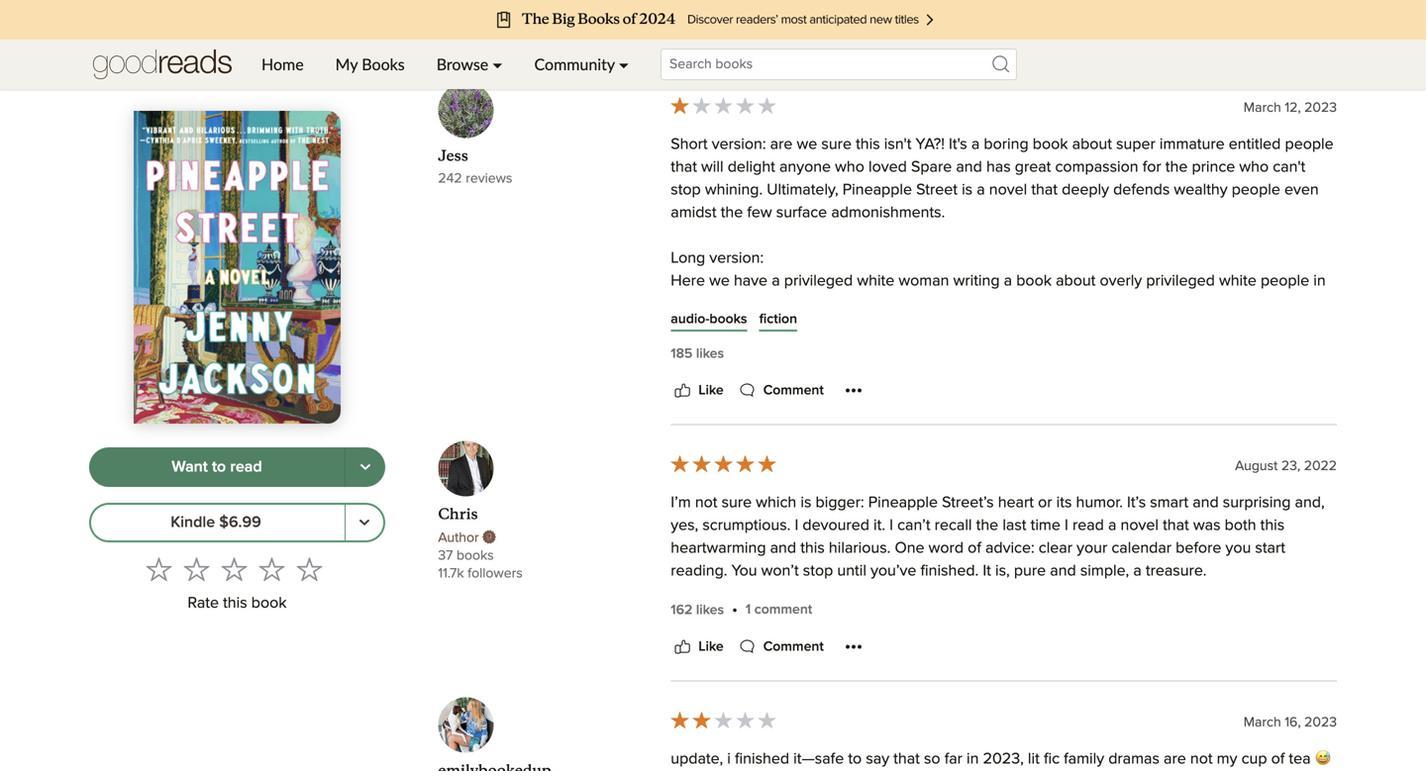 Task type: vqa. For each thing, say whether or not it's contained in the screenshot.
recall
yes



Task type: locate. For each thing, give the bounding box(es) containing it.
with
[[1110, 319, 1139, 335], [1138, 388, 1167, 403], [778, 570, 807, 586], [733, 661, 762, 677]]

None search field
[[645, 49, 1034, 80]]

0 horizontal spatial amidst
[[671, 205, 717, 221]]

1 horizontal spatial real
[[1285, 638, 1311, 654]]

that inside i'm not sure which is bigger: pineapple street's heart or its humor. it's smart and surprising and, yes, scrumptious. i devoured it. i can't recall the last time i read a novel that was both this heartwarming and this hilarious. one word of advice: clear your calendar before you start reading. you won't stop until you've finished. it is, pure and simple, a treasure.
[[1163, 518, 1190, 534]]

this right rate at left
[[223, 596, 247, 612]]

0 horizontal spatial few
[[748, 205, 773, 221]]

white
[[858, 274, 895, 289], [1220, 274, 1257, 289], [766, 661, 803, 677]]

0 vertical spatial real
[[1016, 456, 1042, 472]]

say.
[[1238, 319, 1264, 335]]

0 vertical spatial have
[[734, 274, 768, 289]]

1 vertical spatial was
[[679, 547, 706, 563]]

of right 'word'
[[968, 541, 982, 557]]

Search by book title or ISBN text field
[[661, 49, 1018, 80]]

the right half
[[804, 456, 826, 472]]

▾ right browse
[[493, 55, 503, 74]]

march inside review by jess element
[[1244, 101, 1282, 115]]

comment up search by book title or isbn text box
[[764, 25, 824, 39]]

0 vertical spatial books
[[710, 313, 748, 327]]

which
[[671, 296, 712, 312], [756, 496, 797, 511]]

or inside i'm not sure which is bigger: pineapple street's heart or its humor. it's smart and surprising and, yes, scrumptious. i devoured it. i can't recall the last time i read a novel that was both this heartwarming and this hilarious. one word of advice: clear your calendar before you start reading. you won't stop until you've finished. it is, pure and simple, a treasure.
[[1039, 496, 1053, 511]]

a left vp
[[1080, 638, 1088, 654]]

you've
[[871, 564, 917, 580]]

financial
[[959, 296, 1016, 312]]

0 vertical spatial your
[[1249, 479, 1280, 495]]

like button up happens
[[671, 379, 724, 403]]

1 like button from the top
[[671, 20, 724, 44]]

we for ﻿here
[[710, 274, 730, 289]]

0 horizontal spatial stop
[[671, 182, 701, 198]]

defends up virtue
[[950, 616, 1006, 631]]

162
[[671, 604, 693, 618]]

real inside the second half of the book isn't much better. no real plot beyond some theoretical life changes. and oh, the repitition! girl, get a job if you feel that guilty about "not using your education." this self-indulgent refrain occurred again and again and again.
[[1016, 456, 1042, 472]]

1 vertical spatial have
[[898, 319, 931, 335]]

comment
[[764, 25, 824, 39], [764, 384, 824, 398], [764, 641, 824, 655]]

in inside i must repeat: this is a novel that deeply defends wealthy people even amidst the few surface admonishments. it's the worst kind of virtue signalling from a vp in an industry that has a real problem with white supremacy.
[[1116, 638, 1129, 654]]

plot
[[671, 388, 698, 403], [1046, 456, 1073, 472]]

book up "great"
[[1033, 137, 1069, 153]]

1 horizontal spatial it's
[[949, 137, 968, 153]]

▾ inside 'link'
[[619, 55, 629, 74]]

2 horizontal spatial or
[[1078, 296, 1092, 312]]

books
[[710, 313, 748, 327], [457, 550, 494, 563]]

to inside ﻿the first 50% of the book is just descriptions of rich people's lives. the 1%. that's it. zero major plot points besides a few occurrences that happen to us lowly 99% with regularity. nothing happens except for petty insults and power plays.
[[1026, 388, 1039, 403]]

real
[[1016, 456, 1042, 472], [1285, 638, 1311, 654]]

defends inside i must repeat: this is a novel that deeply defends wealthy people even amidst the few surface admonishments. it's the worst kind of virtue signalling from a vp in an industry that has a real problem with white supremacy.
[[950, 616, 1006, 631]]

long
[[671, 251, 706, 267]]

1 vertical spatial wealthy
[[1010, 616, 1064, 631]]

3 comment button from the top
[[736, 636, 824, 660]]

about up pure
[[1026, 547, 1066, 563]]

sure down the and
[[722, 496, 752, 511]]

1 who from the left
[[836, 160, 865, 176]]

goodreads author image
[[483, 531, 497, 545]]

1 march from the top
[[1244, 101, 1282, 115]]

1 horizontal spatial even
[[1285, 182, 1320, 198]]

deeply inside i must repeat: this is a novel that deeply defends wealthy people even amidst the few surface admonishments. it's the worst kind of virtue signalling from a vp in an industry that has a real problem with white supremacy.
[[898, 616, 946, 631]]

of inside the second half of the book isn't much better. no real plot beyond some theoretical life changes. and oh, the repitition! girl, get a job if you feel that guilty about "not using your education." this self-indulgent refrain occurred again and again and again.
[[786, 456, 800, 472]]

i must repeat: this is a novel that deeply defends wealthy people even amidst the few surface admonishments. it's the worst kind of virtue signalling from a vp in an industry that has a real problem with white supremacy.
[[671, 616, 1316, 677]]

1 vertical spatial isn't
[[870, 456, 897, 472]]

to down financial
[[975, 319, 989, 335]]

2023 right 16,
[[1305, 717, 1338, 730]]

comment button for like button within the review by chris element
[[736, 636, 824, 660]]

or down numerous
[[888, 570, 903, 586]]

wealthy inside short version: are we sure this isn't ya?! it's a boring book about super immature entitled people that will delight anyone who loved spare and has great compassion for the prince who can't stop whining. ultimately, pineapple street is a novel that deeply defends wealthy people even amidst the few surface admonishments.
[[1175, 182, 1228, 198]]

wealthy inside i must repeat: this is a novel that deeply defends wealthy people even amidst the few surface admonishments. it's the worst kind of virtue signalling from a vp in an industry that has a real problem with white supremacy.
[[1010, 616, 1064, 631]]

real inside i must repeat: this is a novel that deeply defends wealthy people even amidst the few surface admonishments. it's the worst kind of virtue signalling from a vp in an industry that has a real problem with white supremacy.
[[1285, 638, 1311, 654]]

2023 inside review by jess element
[[1305, 101, 1338, 115]]

book inside ﻿the first 50% of the book is just descriptions of rich people's lives. the 1%. that's it. zero major plot points besides a few occurrences that happen to us lowly 99% with regularity. nothing happens except for petty insults and power plays.
[[810, 365, 846, 381]]

0 vertical spatial like
[[699, 25, 724, 39]]

audio-
[[671, 313, 710, 327]]

0 horizontal spatial which
[[671, 296, 712, 312]]

0 horizontal spatial surface
[[777, 205, 828, 221]]

0 vertical spatial march
[[1244, 101, 1282, 115]]

it's right ya?!
[[949, 137, 968, 153]]

march inside review by emilybookedup element
[[1244, 717, 1282, 730]]

version: up delight
[[712, 137, 767, 153]]

entitled
[[1230, 137, 1282, 153]]

was up before
[[1194, 518, 1221, 534]]

author
[[438, 532, 483, 546]]

0 horizontal spatial in
[[967, 752, 980, 768]]

surface down the ultimately,
[[777, 205, 828, 221]]

street
[[917, 182, 958, 198]]

2 like from the top
[[699, 384, 724, 398]]

stop down short
[[671, 182, 701, 198]]

us
[[1044, 388, 1060, 403]]

amidst inside short version: are we sure this isn't ya?! it's a boring book about super immature entitled people that will delight anyone who loved spare and has great compassion for the prince who can't stop whining. ultimately, pineapple street is a novel that deeply defends wealthy people even amidst the few surface admonishments.
[[671, 205, 717, 221]]

march
[[1244, 101, 1282, 115], [1244, 717, 1282, 730]]

1 horizontal spatial stop
[[803, 564, 834, 580]]

1 horizontal spatial again
[[1071, 502, 1109, 517]]

1 horizontal spatial the
[[1131, 365, 1157, 381]]

a up petty
[[807, 388, 815, 403]]

pure
[[1015, 564, 1047, 580]]

major
[[1284, 365, 1323, 381]]

annoyed
[[743, 547, 804, 563]]

books inside 37 books 11.7k followers
[[457, 550, 494, 563]]

1 vertical spatial likes
[[697, 604, 724, 618]]

2023 inside review by emilybookedup element
[[1305, 717, 1338, 730]]

browse ▾ link
[[421, 40, 519, 89]]

is inside i'm not sure which is bigger: pineapple street's heart or its humor. it's smart and surprising and, yes, scrumptious. i devoured it. i can't recall the last time i read a novel that was both this heartwarming and this hilarious. one word of advice: clear your calendar before you start reading. you won't stop until you've finished. it is, pure and simple, a treasure.
[[801, 496, 812, 511]]

about up compassion
[[1073, 137, 1113, 153]]

it. inside i'm not sure which is bigger: pineapple street's heart or its humor. it's smart and surprising and, yes, scrumptious. i devoured it. i can't recall the last time i read a novel that was both this heartwarming and this hilarious. one word of advice: clear your calendar before you start reading. you won't stop until you've finished. it is, pure and simple, a treasure.
[[874, 518, 886, 534]]

1 horizontal spatial admonishments.
[[832, 205, 946, 221]]

1 horizontal spatial privileged
[[1147, 274, 1216, 289]]

to left us
[[1026, 388, 1039, 403]]

rate 4 out of 5 image
[[259, 557, 285, 583]]

2 vertical spatial like button
[[671, 636, 724, 660]]

deeply down compassion
[[1062, 182, 1110, 198]]

the inside the second half of the book isn't much better. no real plot beyond some theoretical life changes. and oh, the repitition! girl, get a job if you feel that guilty about "not using your education." this self-indulgent refrain occurred again and again and again.
[[671, 456, 698, 472]]

not inside update, i finished it—safe to say that so far in 2023, lit fic family dramas are not my cup of tea 😅
[[1191, 752, 1213, 768]]

humor.
[[1077, 496, 1124, 511]]

prince
[[1193, 160, 1236, 176]]

2 comment button from the top
[[736, 379, 824, 403]]

1 vertical spatial even
[[1121, 616, 1155, 631]]

like button up rating 1 out of 5 "image"
[[671, 20, 724, 44]]

has down those
[[1244, 638, 1268, 654]]

it's
[[1128, 496, 1147, 511]]

or
[[1078, 296, 1092, 312], [1039, 496, 1053, 511], [888, 570, 903, 586]]

and up won't
[[771, 541, 797, 557]]

sure inside i'm not sure which is bigger: pineapple street's heart or its humor. it's smart and surprising and, yes, scrumptious. i devoured it. i can't recall the last time i read a novel that was both this heartwarming and this hilarious. one word of advice: clear your calendar before you start reading. you won't stop until you've finished. it is, pure and simple, a treasure.
[[722, 496, 752, 511]]

read inside button
[[230, 460, 262, 476]]

admonishments. down repeat: at right bottom
[[671, 638, 785, 654]]

life
[[1253, 456, 1274, 472]]

people inside long version: ﻿here we have a privileged white woman writing a book about overly privileged white people in which the only bipoc characters provide financial support or childcare. yet another publishing exec takes up space that should have gone to a talented writer with something to say.
[[1261, 274, 1310, 289]]

white up another
[[1220, 274, 1257, 289]]

novel down "great"
[[990, 182, 1028, 198]]

1 vertical spatial 2023
[[1305, 717, 1338, 730]]

0 vertical spatial it.
[[1231, 365, 1243, 381]]

1 2023 from the top
[[1305, 101, 1338, 115]]

was up reading.
[[679, 547, 706, 563]]

1 horizontal spatial defends
[[1114, 182, 1171, 198]]

review by chris element
[[438, 442, 1338, 698]]

0 horizontal spatial was
[[679, 547, 706, 563]]

smart
[[1151, 496, 1189, 511]]

nothing
[[1243, 388, 1298, 403]]

which inside long version: ﻿here we have a privileged white woman writing a book about overly privileged white people in which the only bipoc characters provide financial support or childcare. yet another publishing exec takes up space that should have gone to a talented writer with something to say.
[[671, 296, 712, 312]]

book down rate 4 out of 5 icon
[[251, 596, 287, 612]]

short
[[671, 137, 708, 153]]

half
[[757, 456, 782, 472]]

browse
[[437, 55, 489, 74]]

1 likes from the top
[[697, 347, 724, 361]]

to right want
[[212, 460, 226, 476]]

are up anyone
[[771, 137, 793, 153]]

few inside short version: are we sure this isn't ya?! it's a boring book about super immature entitled people that will delight anyone who loved spare and has great compassion for the prince who can't stop whining. ultimately, pineapple street is a novel that deeply defends wealthy people even amidst the few surface admonishments.
[[748, 205, 773, 221]]

some
[[1133, 456, 1172, 472]]

privileged
[[785, 274, 853, 289], [1147, 274, 1216, 289]]

understanding
[[907, 570, 1007, 586]]

0 horizontal spatial have
[[734, 274, 768, 289]]

march 16, 2023 link
[[1244, 717, 1338, 730]]

1 again from the left
[[998, 502, 1036, 517]]

to left say
[[849, 752, 862, 768]]

in inside long version: ﻿here we have a privileged white woman writing a book about overly privileged white people in which the only bipoc characters provide financial support or childcare. yet another publishing exec takes up space that should have gone to a talented writer with something to say.
[[1314, 274, 1327, 289]]

the left 1%.
[[1131, 365, 1157, 381]]

must
[[679, 616, 713, 631]]

contemporary
[[1070, 547, 1167, 563]]

great
[[1016, 160, 1052, 176]]

has down 'boring'
[[987, 160, 1011, 176]]

august 23, 2022 link
[[1236, 460, 1338, 474]]

the down whining.
[[721, 205, 743, 221]]

3 comment from the top
[[764, 641, 824, 655]]

0 vertical spatial 2023
[[1305, 101, 1338, 115]]

home
[[262, 55, 304, 74]]

0 vertical spatial novel
[[990, 182, 1028, 198]]

0 vertical spatial sure
[[822, 137, 852, 153]]

is inside short version: are we sure this isn't ya?! it's a boring book about super immature entitled people that will delight anyone who loved spare and has great compassion for the prince who can't stop whining. ultimately, pineapple street is a novel that deeply defends wealthy people even amidst the few surface admonishments.
[[962, 182, 973, 198]]

1 horizontal spatial was
[[1194, 518, 1221, 534]]

2 vertical spatial novel
[[826, 616, 864, 631]]

0 vertical spatial likes
[[697, 347, 724, 361]]

99%
[[1103, 388, 1134, 403]]

1 vertical spatial defends
[[950, 616, 1006, 631]]

actual
[[1055, 570, 1097, 586]]

people's
[[1029, 365, 1088, 381]]

2022
[[1305, 460, 1338, 474]]

1 horizontal spatial white
[[858, 274, 895, 289]]

﻿the first 50% of the book is just descriptions of rich people's lives. the 1%. that's it. zero major plot points besides a few occurrences that happen to us lowly 99% with regularity. nothing happens except for petty insults and power plays.
[[671, 365, 1323, 426]]

1 horizontal spatial for
[[1143, 160, 1162, 176]]

3 like button from the top
[[671, 636, 724, 660]]

points inside i was also annoyed by the numerous talking points about contemporary social issues culled from headlines with no nuance or understanding of the actual suffering behind those words.
[[979, 547, 1022, 563]]

1 horizontal spatial your
[[1249, 479, 1280, 495]]

few down whining.
[[748, 205, 773, 221]]

pineapple inside short version: are we sure this isn't ya?! it's a boring book about super immature entitled people that will delight anyone who loved spare and has great compassion for the prince who can't stop whining. ultimately, pineapple street is a novel that deeply defends wealthy people even amidst the few surface admonishments.
[[843, 182, 913, 198]]

2023
[[1305, 101, 1338, 115], [1305, 717, 1338, 730]]

0 vertical spatial which
[[671, 296, 712, 312]]

amidst inside i must repeat: this is a novel that deeply defends wealthy people even amidst the few surface admonishments. it's the worst kind of virtue signalling from a vp in an industry that has a real problem with white supremacy.
[[1159, 616, 1205, 631]]

0 vertical spatial comment button
[[736, 20, 824, 44]]

stop
[[671, 182, 701, 198], [803, 564, 834, 580]]

of right the is,
[[1011, 570, 1025, 586]]

2 vertical spatial comment
[[764, 641, 824, 655]]

was inside i'm not sure which is bigger: pineapple street's heart or its humor. it's smart and surprising and, yes, scrumptious. i devoured it. i can't recall the last time i read a novel that was both this heartwarming and this hilarious. one word of advice: clear your calendar before you start reading. you won't stop until you've finished. it is, pure and simple, a treasure.
[[1194, 518, 1221, 534]]

not left my
[[1191, 752, 1213, 768]]

this
[[856, 137, 881, 153], [1261, 518, 1285, 534], [801, 541, 825, 557], [223, 596, 247, 612], [770, 616, 794, 631]]

0 horizontal spatial your
[[1077, 541, 1108, 557]]

1 horizontal spatial read
[[1073, 518, 1105, 534]]

comment button down 1 comment button
[[736, 636, 824, 660]]

0 vertical spatial surface
[[777, 205, 828, 221]]

likes inside the review by chris element
[[697, 604, 724, 618]]

0 vertical spatial comment
[[764, 25, 824, 39]]

that down "great"
[[1032, 182, 1058, 198]]

a left job
[[949, 479, 958, 495]]

not down the changes.
[[695, 496, 718, 511]]

242
[[438, 172, 462, 186]]

comment button for like button in the review by jess element
[[736, 379, 824, 403]]

so
[[925, 752, 941, 768]]

rate 1 out of 5 image
[[146, 557, 172, 583]]

profile image for chris. image
[[438, 442, 494, 497]]

to down another
[[1220, 319, 1234, 335]]

people up vp
[[1068, 616, 1117, 631]]

0 vertical spatial amidst
[[671, 205, 717, 221]]

or up "writer"
[[1078, 296, 1092, 312]]

1 vertical spatial surface
[[1265, 616, 1316, 631]]

has
[[987, 160, 1011, 176], [1244, 638, 1268, 654]]

books for audio-
[[710, 313, 748, 327]]

1 vertical spatial which
[[756, 496, 797, 511]]

home image
[[93, 40, 232, 89]]

1 horizontal spatial who
[[1240, 160, 1270, 176]]

of left tea
[[1272, 752, 1286, 768]]

like button inside review by jess element
[[671, 379, 724, 403]]

0 horizontal spatial white
[[766, 661, 803, 677]]

my books
[[336, 55, 405, 74]]

that down again.
[[1163, 518, 1190, 534]]

is
[[962, 182, 973, 198], [850, 365, 861, 381], [801, 496, 812, 511], [798, 616, 809, 631]]

2 privileged from the left
[[1147, 274, 1216, 289]]

surface down "words."
[[1265, 616, 1316, 631]]

from left vp
[[1044, 638, 1076, 654]]

reviews
[[466, 172, 513, 186]]

support
[[1020, 296, 1074, 312]]

scrumptious.
[[703, 518, 791, 534]]

likes right 162
[[697, 604, 724, 618]]

1 horizontal spatial wealthy
[[1175, 182, 1228, 198]]

this up loved
[[856, 137, 881, 153]]

0 horizontal spatial the
[[671, 456, 698, 472]]

0 horizontal spatial for
[[786, 410, 805, 426]]

want
[[172, 460, 208, 476]]

2 march from the top
[[1244, 717, 1282, 730]]

points inside ﻿the first 50% of the book is just descriptions of rich people's lives. the 1%. that's it. zero major plot points besides a few occurrences that happen to us lowly 99% with regularity. nothing happens except for petty insults and power plays.
[[702, 388, 744, 403]]

read
[[230, 460, 262, 476], [1073, 518, 1105, 534]]

it.
[[1231, 365, 1243, 381], [874, 518, 886, 534]]

of right half
[[786, 456, 800, 472]]

1 vertical spatial plot
[[1046, 456, 1073, 472]]

that inside long version: ﻿here we have a privileged white woman writing a book about overly privileged white people in which the only bipoc characters provide financial support or childcare. yet another publishing exec takes up space that should have gone to a talented writer with something to say.
[[816, 319, 843, 335]]

exec
[[671, 319, 704, 335]]

novel up 'calendar' at right
[[1121, 518, 1159, 534]]

no
[[811, 570, 829, 586]]

11.7k
[[438, 567, 464, 581]]

like button inside the review by chris element
[[671, 636, 724, 660]]

and right spare
[[957, 160, 983, 176]]

defends down super
[[1114, 182, 1171, 198]]

audio-books link
[[671, 310, 748, 330]]

this up no
[[801, 541, 825, 557]]

we inside short version: are we sure this isn't ya?! it's a boring book about super immature entitled people that will delight anyone who loved spare and has great compassion for the prince who can't stop whining. ultimately, pineapple street is a novel that deeply defends wealthy people even amidst the few surface admonishments.
[[797, 137, 818, 153]]

even inside short version: are we sure this isn't ya?! it's a boring book about super immature entitled people that will delight anyone who loved spare and has great compassion for the prince who can't stop whining. ultimately, pineapple street is a novel that deeply defends wealthy people even amidst the few surface admonishments.
[[1285, 182, 1320, 198]]

0 horizontal spatial we
[[710, 274, 730, 289]]

that inside ﻿the first 50% of the book is just descriptions of rich people's lives. the 1%. that's it. zero major plot points besides a few occurrences that happen to us lowly 99% with regularity. nothing happens except for petty insults and power plays.
[[938, 388, 965, 403]]

1 like from the top
[[699, 25, 724, 39]]

amidst up long
[[671, 205, 717, 221]]

novel inside i'm not sure which is bigger: pineapple street's heart or its humor. it's smart and surprising and, yes, scrumptious. i devoured it. i can't recall the last time i read a novel that was both this heartwarming and this hilarious. one word of advice: clear your calendar before you start reading. you won't stop until you've finished. it is, pure and simple, a treasure.
[[1121, 518, 1159, 534]]

1 comment from the top
[[764, 25, 824, 39]]

sure
[[822, 137, 852, 153], [722, 496, 752, 511]]

and down guilty
[[1113, 502, 1139, 517]]

0 horizontal spatial admonishments.
[[671, 638, 785, 654]]

0 horizontal spatial plot
[[671, 388, 698, 403]]

$6.99
[[219, 515, 261, 531]]

for down super
[[1143, 160, 1162, 176]]

1 vertical spatial like button
[[671, 379, 724, 403]]

from inside i must repeat: this is a novel that deeply defends wealthy people even amidst the few surface admonishments. it's the worst kind of virtue signalling from a vp in an industry that has a real problem with white supremacy.
[[1044, 638, 1076, 654]]

0 vertical spatial it's
[[949, 137, 968, 153]]

1 horizontal spatial it.
[[1231, 365, 1243, 381]]

that inside update, i finished it—safe to say that so far in 2023, lit fic family dramas are not my cup of tea 😅
[[894, 752, 920, 768]]

isn't up loved
[[885, 137, 912, 153]]

0 horizontal spatial sure
[[722, 496, 752, 511]]

1 horizontal spatial in
[[1116, 638, 1129, 654]]

2 vertical spatial in
[[967, 752, 980, 768]]

books left up
[[710, 313, 748, 327]]

are inside update, i finished it—safe to say that so far in 2023, lit fic family dramas are not my cup of tea 😅
[[1164, 752, 1187, 768]]

which down oh,
[[756, 496, 797, 511]]

0 horizontal spatial points
[[702, 388, 744, 403]]

1 ▾ from the left
[[493, 55, 503, 74]]

have
[[734, 274, 768, 289], [898, 319, 931, 335]]

read down humor.
[[1073, 518, 1105, 534]]

march 12, 2023
[[1244, 101, 1338, 115]]

▾ for community ▾
[[619, 55, 629, 74]]

in up publishing
[[1314, 274, 1327, 289]]

of inside i'm not sure which is bigger: pineapple street's heart or its humor. it's smart and surprising and, yes, scrumptious. i devoured it. i can't recall the last time i read a novel that was both this heartwarming and this hilarious. one word of advice: clear your calendar before you start reading. you won't stop until you've finished. it is, pure and simple, a treasure.
[[968, 541, 982, 557]]

will
[[702, 160, 724, 176]]

comment inside the review by chris element
[[764, 641, 824, 655]]

1 horizontal spatial or
[[1039, 496, 1053, 511]]

2 vertical spatial comment button
[[736, 636, 824, 660]]

0 horizontal spatial from
[[671, 570, 703, 586]]

heartwarming
[[671, 541, 767, 557]]

novel inside short version: are we sure this isn't ya?! it's a boring book about super immature entitled people that will delight anyone who loved spare and has great compassion for the prince who can't stop whining. ultimately, pineapple street is a novel that deeply defends wealthy people even amidst the few surface admonishments.
[[990, 182, 1028, 198]]

novel
[[990, 182, 1028, 198], [1121, 518, 1159, 534], [826, 616, 864, 631]]

rating 2 out of 5 image
[[669, 710, 778, 732]]

0 vertical spatial for
[[1143, 160, 1162, 176]]

0 horizontal spatial real
[[1016, 456, 1042, 472]]

0 horizontal spatial has
[[987, 160, 1011, 176]]

the inside i'm not sure which is bigger: pineapple street's heart or its humor. it's smart and surprising and, yes, scrumptious. i devoured it. i can't recall the last time i read a novel that was both this heartwarming and this hilarious. one word of advice: clear your calendar before you start reading. you won't stop until you've finished. it is, pure and simple, a treasure.
[[977, 518, 999, 534]]

1 horizontal spatial not
[[1191, 752, 1213, 768]]

comment button inside review by paromjit element
[[736, 20, 824, 44]]

0 horizontal spatial are
[[771, 137, 793, 153]]

likes for 185 likes
[[697, 347, 724, 361]]

2 vertical spatial or
[[888, 570, 903, 586]]

it's inside i must repeat: this is a novel that deeply defends wealthy people even amidst the few surface admonishments. it's the worst kind of virtue signalling from a vp in an industry that has a real problem with white supremacy.
[[789, 638, 808, 654]]

self-
[[785, 502, 814, 517]]

2023 for short version: are we sure this isn't ya?! it's a boring book about super immature entitled people that will delight anyone who loved spare and has great compassion for the prince who can't stop whining. ultimately, pineapple street is a novel that deeply defends wealthy people even amidst the few surface admonishments.
[[1305, 101, 1338, 115]]

1 comment button from the top
[[736, 20, 824, 44]]

word
[[929, 541, 964, 557]]

few
[[748, 205, 773, 221], [819, 388, 844, 403], [1236, 616, 1261, 631]]

book inside long version: ﻿here we have a privileged white woman writing a book about overly privileged white people in which the only bipoc characters provide financial support or childcare. yet another publishing exec takes up space that should have gone to a talented writer with something to say.
[[1017, 274, 1052, 289]]

2 2023 from the top
[[1305, 717, 1338, 730]]

0 vertical spatial even
[[1285, 182, 1320, 198]]

1 vertical spatial for
[[786, 410, 805, 426]]

1 vertical spatial not
[[1191, 752, 1213, 768]]

rate 5 out of 5 image
[[297, 557, 323, 583]]

plot inside the second half of the book isn't much better. no real plot beyond some theoretical life changes. and oh, the repitition! girl, get a job if you feel that guilty about "not using your education." this self-indulgent refrain occurred again and again and again.
[[1046, 456, 1073, 472]]

book inside short version: are we sure this isn't ya?! it's a boring book about super immature entitled people that will delight anyone who loved spare and has great compassion for the prince who can't stop whining. ultimately, pineapple street is a novel that deeply defends wealthy people even amidst the few surface admonishments.
[[1033, 137, 1069, 153]]

i inside i was also annoyed by the numerous talking points about contemporary social issues culled from headlines with no nuance or understanding of the actual suffering behind those words.
[[671, 547, 675, 563]]

version: right long
[[710, 251, 764, 267]]

0 horizontal spatial defends
[[950, 616, 1006, 631]]

1 horizontal spatial from
[[1044, 638, 1076, 654]]

2 ▾ from the left
[[619, 55, 629, 74]]

isn't for this
[[885, 137, 912, 153]]

about inside i was also annoyed by the numerous talking points about contemporary social issues culled from headlines with no nuance or understanding of the actual suffering behind those words.
[[1026, 547, 1066, 563]]

occurred
[[932, 502, 994, 517]]

education."
[[671, 502, 748, 517]]

1 vertical spatial the
[[671, 456, 698, 472]]

insults
[[848, 410, 892, 426]]

comment button up search by book title or isbn text box
[[736, 20, 824, 44]]

0 horizontal spatial deeply
[[898, 616, 946, 631]]

writer
[[1067, 319, 1106, 335]]

comment button for like button within the review by paromjit element
[[736, 20, 824, 44]]

version: inside long version: ﻿here we have a privileged white woman writing a book about overly privileged white people in which the only bipoc characters provide financial support or childcare. yet another publishing exec takes up space that should have gone to a talented writer with something to say.
[[710, 251, 764, 267]]

i down self-
[[795, 518, 799, 534]]

a down "words."
[[1272, 638, 1281, 654]]

▾ right community
[[619, 55, 629, 74]]

that right industry
[[1213, 638, 1240, 654]]

for down besides
[[786, 410, 805, 426]]

0 vertical spatial or
[[1078, 296, 1092, 312]]

books for 37
[[457, 550, 494, 563]]

0 horizontal spatial even
[[1121, 616, 1155, 631]]

1 vertical spatial it's
[[789, 638, 808, 654]]

book up petty
[[810, 365, 846, 381]]

this inside short version: are we sure this isn't ya?! it's a boring book about super immature entitled people that will delight anyone who loved spare and has great compassion for the prince who can't stop whining. ultimately, pineapple street is a novel that deeply defends wealthy people even amidst the few surface admonishments.
[[856, 137, 881, 153]]

0 horizontal spatial novel
[[826, 616, 864, 631]]

2 comment from the top
[[764, 384, 824, 398]]

is left just
[[850, 365, 861, 381]]

this right 1
[[770, 616, 794, 631]]

pineapple down loved
[[843, 182, 913, 198]]

we right '﻿here'
[[710, 274, 730, 289]]

1 horizontal spatial few
[[819, 388, 844, 403]]

real down "words."
[[1285, 638, 1311, 654]]

2 likes from the top
[[697, 604, 724, 618]]

2 like button from the top
[[671, 379, 724, 403]]

1 horizontal spatial we
[[797, 137, 818, 153]]

not inside i'm not sure which is bigger: pineapple street's heart or its humor. it's smart and surprising and, yes, scrumptious. i devoured it. i can't recall the last time i read a novel that was both this heartwarming and this hilarious. one word of advice: clear your calendar before you start reading. you won't stop until you've finished. it is, pure and simple, a treasure.
[[695, 496, 718, 511]]

from
[[671, 570, 703, 586], [1044, 638, 1076, 654]]

wealthy up signalling
[[1010, 616, 1064, 631]]

short version: are we sure this isn't ya?! it's a boring book about super immature entitled people that will delight anyone who loved spare and has great compassion for the prince who can't stop whining. ultimately, pineapple street is a novel that deeply defends wealthy people even amidst the few surface admonishments.
[[671, 137, 1334, 221]]

1 vertical spatial or
[[1039, 496, 1053, 511]]

is inside ﻿the first 50% of the book is just descriptions of rich people's lives. the 1%. that's it. zero major plot points besides a few occurrences that happen to us lowly 99% with regularity. nothing happens except for petty insults and power plays.
[[850, 365, 861, 381]]

2023 right the 12,
[[1305, 101, 1338, 115]]

rate 2 out of 5 image
[[184, 557, 210, 583]]

childcare.
[[1096, 296, 1163, 312]]

the down the clear at the right bottom of the page
[[1029, 570, 1051, 586]]

is right street
[[962, 182, 973, 198]]

0 vertical spatial was
[[1194, 518, 1221, 534]]

we up anyone
[[797, 137, 818, 153]]

your up simple,
[[1077, 541, 1108, 557]]

"not
[[1175, 479, 1203, 495]]

in left an
[[1116, 638, 1129, 654]]

plot up "feel"
[[1046, 456, 1073, 472]]

in inside update, i finished it—safe to say that so far in 2023, lit fic family dramas are not my cup of tea 😅
[[967, 752, 980, 768]]

review by paromjit element
[[438, 0, 1338, 83]]

surface inside short version: are we sure this isn't ya?! it's a boring book about super immature entitled people that will delight anyone who loved spare and has great compassion for the prince who can't stop whining. ultimately, pineapple street is a novel that deeply defends wealthy people even amidst the few surface admonishments.
[[777, 205, 828, 221]]

1 vertical spatial amidst
[[1159, 616, 1205, 631]]

1 vertical spatial sure
[[722, 496, 752, 511]]

isn't inside short version: are we sure this isn't ya?! it's a boring book about super immature entitled people that will delight anyone who loved spare and has great compassion for the prince who can't stop whining. ultimately, pineapple street is a novel that deeply defends wealthy people even amidst the few surface admonishments.
[[885, 137, 912, 153]]

family
[[1064, 752, 1105, 768]]

1 vertical spatial has
[[1244, 638, 1268, 654]]

up
[[749, 319, 767, 335]]

profile image for jess. image
[[438, 83, 494, 138]]

read up $6.99
[[230, 460, 262, 476]]

with left no
[[778, 570, 807, 586]]

pineapple down girl,
[[869, 496, 938, 511]]

like
[[699, 25, 724, 39], [699, 384, 724, 398], [699, 641, 724, 655]]

it. left zero
[[1231, 365, 1243, 381]]

1 vertical spatial read
[[1073, 518, 1105, 534]]

isn't up girl,
[[870, 456, 897, 472]]

has inside i must repeat: this is a novel that deeply defends wealthy people even amidst the few surface admonishments. it's the worst kind of virtue signalling from a vp in an industry that has a real problem with white supremacy.
[[1244, 638, 1268, 654]]

0 horizontal spatial you
[[1000, 479, 1025, 495]]

0 vertical spatial are
[[771, 137, 793, 153]]

rich
[[999, 365, 1025, 381]]

woman
[[899, 274, 950, 289]]

3 like from the top
[[699, 641, 724, 655]]

who down "entitled"
[[1240, 160, 1270, 176]]



Task type: describe. For each thing, give the bounding box(es) containing it.
admonishments. inside i must repeat: this is a novel that deeply defends wealthy people even amidst the few surface admonishments. it's the worst kind of virtue signalling from a vp in an industry that has a real problem with white supremacy.
[[671, 638, 785, 654]]

suffering
[[1101, 570, 1161, 586]]

regularity.
[[1171, 388, 1238, 403]]

sure inside short version: are we sure this isn't ya?! it's a boring book about super immature entitled people that will delight anyone who loved spare and has great compassion for the prince who can't stop whining. ultimately, pineapple street is a novel that deeply defends wealthy people even amidst the few surface admonishments.
[[822, 137, 852, 153]]

except
[[736, 410, 782, 426]]

virtue
[[932, 638, 970, 654]]

of inside i must repeat: this is a novel that deeply defends wealthy people even amidst the few surface admonishments. it's the worst kind of virtue signalling from a vp in an industry that has a real problem with white supremacy.
[[914, 638, 927, 654]]

march for not
[[1244, 717, 1282, 730]]

besides
[[748, 388, 803, 403]]

beyond
[[1077, 456, 1129, 472]]

version: for the
[[710, 251, 764, 267]]

vp
[[1092, 638, 1112, 654]]

rate 3 out of 5 image
[[221, 557, 247, 583]]

2 who from the left
[[1240, 160, 1270, 176]]

37 books 11.7k followers
[[438, 550, 523, 581]]

community ▾
[[535, 55, 629, 74]]

start
[[1256, 541, 1286, 557]]

petty
[[809, 410, 844, 426]]

fiction link
[[760, 310, 798, 330]]

get
[[923, 479, 945, 495]]

for inside ﻿the first 50% of the book is just descriptions of rich people's lives. the 1%. that's it. zero major plot points besides a few occurrences that happen to us lowly 99% with regularity. nothing happens except for petty insults and power plays.
[[786, 410, 805, 426]]

fiction
[[760, 313, 798, 327]]

a down 'calendar' at right
[[1134, 564, 1142, 580]]

like inside review by jess element
[[699, 384, 724, 398]]

37
[[438, 550, 453, 563]]

has inside short version: are we sure this isn't ya?! it's a boring book about super immature entitled people that will delight anyone who loved spare and has great compassion for the prince who can't stop whining. ultimately, pineapple street is a novel that deeply defends wealthy people even amidst the few surface admonishments.
[[987, 160, 1011, 176]]

i'm
[[671, 496, 691, 511]]

that up kind
[[868, 616, 894, 631]]

the down immature
[[1166, 160, 1188, 176]]

whining.
[[705, 182, 763, 198]]

defends inside short version: are we sure this isn't ya?! it's a boring book about super immature entitled people that will delight anyone who loved spare and has great compassion for the prince who can't stop whining. ultimately, pineapple street is a novel that deeply defends wealthy people even amidst the few surface admonishments.
[[1114, 182, 1171, 198]]

those
[[1218, 570, 1257, 586]]

update,
[[671, 752, 724, 768]]

▾ for browse ▾
[[493, 55, 503, 74]]

occurrences
[[848, 388, 934, 403]]

rating 5 out of 5 image
[[669, 454, 778, 475]]

better.
[[944, 456, 988, 472]]

loved
[[869, 160, 908, 176]]

the inside ﻿the first 50% of the book is just descriptions of rich people's lives. the 1%. that's it. zero major plot points besides a few occurrences that happen to us lowly 99% with regularity. nothing happens except for petty insults and power plays.
[[1131, 365, 1157, 381]]

the inside long version: ﻿here we have a privileged white woman writing a book about overly privileged white people in which the only bipoc characters provide financial support or childcare. yet another publishing exec takes up space that should have gone to a talented writer with something to say.
[[716, 296, 738, 312]]

worst
[[838, 638, 876, 654]]

with inside i was also annoyed by the numerous talking points about contemporary social issues culled from headlines with no nuance or understanding of the actual suffering behind those words.
[[778, 570, 807, 586]]

of inside i was also annoyed by the numerous talking points about contemporary social issues culled from headlines with no nuance or understanding of the actual suffering behind those words.
[[1011, 570, 1025, 586]]

again.
[[1143, 502, 1185, 517]]

immature
[[1160, 137, 1225, 153]]

it's inside short version: are we sure this isn't ya?! it's a boring book about super immature entitled people that will delight anyone who loved spare and has great compassion for the prince who can't stop whining. ultimately, pineapple street is a novel that deeply defends wealthy people even amidst the few surface admonishments.
[[949, 137, 968, 153]]

comment inside review by jess element
[[764, 384, 824, 398]]

or inside long version: ﻿here we have a privileged white woman writing a book about overly privileged white people in which the only bipoc characters provide financial support or childcare. yet another publishing exec takes up space that should have gone to a talented writer with something to say.
[[1078, 296, 1092, 312]]

it. inside ﻿the first 50% of the book is just descriptions of rich people's lives. the 1%. that's it. zero major plot points besides a few occurrences that happen to us lowly 99% with regularity. nothing happens except for petty insults and power plays.
[[1231, 365, 1243, 381]]

my
[[336, 55, 358, 74]]

to inside update, i finished it—safe to say that so far in 2023, lit fic family dramas are not my cup of tea 😅
[[849, 752, 862, 768]]

i down the refrain
[[890, 518, 894, 534]]

changes.
[[671, 479, 734, 495]]

a right street
[[977, 182, 986, 198]]

fic
[[1044, 752, 1060, 768]]

audio-books
[[671, 313, 748, 327]]

50%
[[731, 365, 762, 381]]

or inside i was also annoyed by the numerous talking points about contemporary social issues culled from headlines with no nuance or understanding of the actual suffering behind those words.
[[888, 570, 903, 586]]

problem
[[671, 661, 729, 677]]

and up 'time'
[[1040, 502, 1066, 517]]

headlines
[[707, 570, 774, 586]]

girl,
[[891, 479, 918, 495]]

my books link
[[320, 40, 421, 89]]

this up start
[[1261, 518, 1285, 534]]

a up bipoc
[[772, 274, 781, 289]]

even inside i must repeat: this is a novel that deeply defends wealthy people even amidst the few surface admonishments. it's the worst kind of virtue signalling from a vp in an industry that has a real problem with white supremacy.
[[1121, 616, 1155, 631]]

boring
[[984, 137, 1029, 153]]

the up supremacy.
[[812, 638, 834, 654]]

update, i finished it—safe to say that so far in 2023, lit fic family dramas are not my cup of tea 😅
[[671, 752, 1332, 772]]

an
[[1133, 638, 1150, 654]]

i right 'time'
[[1065, 518, 1069, 534]]

and down "not
[[1193, 496, 1220, 511]]

white inside i must repeat: this is a novel that deeply defends wealthy people even amidst the few surface admonishments. it's the worst kind of virtue signalling from a vp in an industry that has a real problem with white supremacy.
[[766, 661, 803, 677]]

a inside the second half of the book isn't much better. no real plot beyond some theoretical life changes. and oh, the repitition! girl, get a job if you feel that guilty about "not using your education." this self-indulgent refrain occurred again and again and again.
[[949, 479, 958, 495]]

nuance
[[833, 570, 884, 586]]

rating 1 out of 5 image
[[669, 95, 778, 117]]

is inside i must repeat: this is a novel that deeply defends wealthy people even amidst the few surface admonishments. it's the worst kind of virtue signalling from a vp in an industry that has a real problem with white supremacy.
[[798, 616, 809, 631]]

people up the "can't"
[[1286, 137, 1334, 153]]

deeply inside short version: are we sure this isn't ya?! it's a boring book about super immature entitled people that will delight anyone who loved spare and has great compassion for the prince who can't stop whining. ultimately, pineapple street is a novel that deeply defends wealthy people even amidst the few surface admonishments.
[[1062, 182, 1110, 198]]

another
[[1192, 296, 1246, 312]]

ultimately,
[[767, 182, 839, 198]]

your inside the second half of the book isn't much better. no real plot beyond some theoretical life changes. and oh, the repitition! girl, get a job if you feel that guilty about "not using your education." this self-indulgent refrain occurred again and again and again.
[[1249, 479, 1280, 495]]

few inside ﻿the first 50% of the book is just descriptions of rich people's lives. the 1%. that's it. zero major plot points besides a few occurrences that happen to us lowly 99% with regularity. nothing happens except for petty insults and power plays.
[[819, 388, 844, 403]]

2 again from the left
[[1071, 502, 1109, 517]]

rate this book
[[188, 596, 287, 612]]

lives.
[[1092, 365, 1127, 381]]

with inside i must repeat: this is a novel that deeply defends wealthy people even amidst the few surface admonishments. it's the worst kind of virtue signalling from a vp in an industry that has a real problem with white supremacy.
[[733, 661, 762, 677]]

i'm not sure which is bigger: pineapple street's heart or its humor. it's smart and surprising and, yes, scrumptious. i devoured it. i can't recall the last time i read a novel that was both this heartwarming and this hilarious. one word of advice: clear your calendar before you start reading. you won't stop until you've finished. it is, pure and simple, a treasure.
[[671, 496, 1326, 580]]

like inside review by paromjit element
[[699, 25, 724, 39]]

and inside short version: are we sure this isn't ya?! it's a boring book about super immature entitled people that will delight anyone who loved spare and has great compassion for the prince who can't stop whining. ultimately, pineapple street is a novel that deeply defends wealthy people even amidst the few surface admonishments.
[[957, 160, 983, 176]]

which inside i'm not sure which is bigger: pineapple street's heart or its humor. it's smart and surprising and, yes, scrumptious. i devoured it. i can't recall the last time i read a novel that was both this heartwarming and this hilarious. one word of advice: clear your calendar before you start reading. you won't stop until you've finished. it is, pure and simple, a treasure.
[[756, 496, 797, 511]]

that down short
[[671, 160, 698, 176]]

just
[[865, 365, 889, 381]]

kindle
[[171, 515, 215, 531]]

and down the clear at the right bottom of the page
[[1051, 564, 1077, 580]]

2023 for update, i finished it—safe to say that so far in 2023, lit fic family dramas are not my cup of tea 😅
[[1305, 717, 1338, 730]]

of inside update, i finished it—safe to say that so far in 2023, lit fic family dramas are not my cup of tea 😅
[[1272, 752, 1286, 768]]

compassion
[[1056, 160, 1139, 176]]

a up financial
[[1004, 274, 1013, 289]]

you inside i'm not sure which is bigger: pineapple street's heart or its humor. it's smart and surprising and, yes, scrumptious. i devoured it. i can't recall the last time i read a novel that was both this heartwarming and this hilarious. one word of advice: clear your calendar before you start reading. you won't stop until you've finished. it is, pure and simple, a treasure.
[[1226, 541, 1252, 557]]

of left rich
[[982, 365, 995, 381]]

1 privileged from the left
[[785, 274, 853, 289]]

its
[[1057, 496, 1073, 511]]

the up until
[[829, 547, 851, 563]]

jess 242 reviews
[[438, 147, 513, 186]]

first
[[702, 365, 727, 381]]

a down financial
[[993, 319, 1002, 335]]

heart
[[999, 496, 1035, 511]]

1 comment button
[[746, 599, 813, 622]]

isn't for book
[[870, 456, 897, 472]]

review by emilybookedup element
[[438, 698, 1338, 772]]

want to read
[[172, 460, 262, 476]]

street's
[[943, 496, 994, 511]]

a left 'boring'
[[972, 137, 980, 153]]

the down those
[[1209, 616, 1232, 631]]

calendar
[[1112, 541, 1172, 557]]

novel inside i must repeat: this is a novel that deeply defends wealthy people even amidst the few surface admonishments. it's the worst kind of virtue signalling from a vp in an industry that has a real problem with white supremacy.
[[826, 616, 864, 631]]

of up besides
[[766, 365, 780, 381]]

happen
[[969, 388, 1022, 403]]

surface inside i must repeat: this is a novel that deeply defends wealthy people even amidst the few surface admonishments. it's the worst kind of virtue signalling from a vp in an industry that has a real problem with white supremacy.
[[1265, 616, 1316, 631]]

signalling
[[975, 638, 1040, 654]]

to inside want to read button
[[212, 460, 226, 476]]

the up self-
[[796, 479, 818, 495]]

admonishments. inside short version: are we sure this isn't ya?! it's a boring book about super immature entitled people that will delight anyone who loved spare and has great compassion for the prince who can't stop whining. ultimately, pineapple street is a novel that deeply defends wealthy people even amidst the few surface admonishments.
[[832, 205, 946, 221]]

your inside i'm not sure which is bigger: pineapple street's heart or its humor. it's smart and surprising and, yes, scrumptious. i devoured it. i can't recall the last time i read a novel that was both this heartwarming and this hilarious. one word of advice: clear your calendar before you start reading. you won't stop until you've finished. it is, pure and simple, a treasure.
[[1077, 541, 1108, 557]]

185 likes button
[[671, 344, 724, 364]]

it
[[983, 564, 992, 580]]

this inside i must repeat: this is a novel that deeply defends wealthy people even amidst the few surface admonishments. it's the worst kind of virtue signalling from a vp in an industry that has a real problem with white supremacy.
[[770, 616, 794, 631]]

i inside i must repeat: this is a novel that deeply defends wealthy people even amidst the few surface admonishments. it's the worst kind of virtue signalling from a vp in an industry that has a real problem with white supremacy.
[[671, 616, 675, 631]]

space
[[771, 319, 812, 335]]

comment inside review by paromjit element
[[764, 25, 824, 39]]

something
[[1143, 319, 1216, 335]]

devoured
[[803, 518, 870, 534]]

version: for delight
[[712, 137, 767, 153]]

both
[[1225, 518, 1257, 534]]

for inside short version: are we sure this isn't ya?! it's a boring book about super immature entitled people that will delight anyone who loved spare and has great compassion for the prince who can't stop whining. ultimately, pineapple street is a novel that deeply defends wealthy people even amidst the few surface admonishments.
[[1143, 160, 1162, 176]]

that inside the second half of the book isn't much better. no real plot beyond some theoretical life changes. and oh, the repitition! girl, get a job if you feel that guilty about "not using your education." this self-indulgent refrain occurred again and again and again.
[[1059, 479, 1086, 495]]

2023,
[[984, 752, 1024, 768]]

time
[[1031, 518, 1061, 534]]

stop inside i'm not sure which is bigger: pineapple street's heart or its humor. it's smart and surprising and, yes, scrumptious. i devoured it. i can't recall the last time i read a novel that was both this heartwarming and this hilarious. one word of advice: clear your calendar before you start reading. you won't stop until you've finished. it is, pure and simple, a treasure.
[[803, 564, 834, 580]]

few inside i must repeat: this is a novel that deeply defends wealthy people even amidst the few surface admonishments. it's the worst kind of virtue signalling from a vp in an industry that has a real problem with white supremacy.
[[1236, 616, 1261, 631]]

culled
[[1262, 547, 1304, 563]]

it—safe
[[794, 752, 845, 768]]

12,
[[1286, 101, 1302, 115]]

a inside ﻿the first 50% of the book is just descriptions of rich people's lives. the 1%. that's it. zero major plot points besides a few occurrences that happen to us lowly 99% with regularity. nothing happens except for petty insults and power plays.
[[807, 388, 815, 403]]

industry
[[1154, 638, 1209, 654]]

we for are
[[797, 137, 818, 153]]

second
[[702, 456, 753, 472]]

the inside ﻿the first 50% of the book is just descriptions of rich people's lives. the 1%. that's it. zero major plot points besides a few occurrences that happen to us lowly 99% with regularity. nothing happens except for petty insults and power plays.
[[784, 365, 806, 381]]

zero
[[1247, 365, 1280, 381]]

profile image for emilybookedup. image
[[438, 698, 494, 754]]

about inside long version: ﻿here we have a privileged white woman writing a book about overly privileged white people in which the only bipoc characters provide financial support or childcare. yet another publishing exec takes up space that should have gone to a talented writer with something to say.
[[1056, 274, 1096, 289]]

guilty
[[1090, 479, 1127, 495]]

and inside ﻿the first 50% of the book is just descriptions of rich people's lives. the 1%. that's it. zero major plot points besides a few occurrences that happen to us lowly 99% with regularity. nothing happens except for petty insults and power plays.
[[896, 410, 922, 426]]

likes for 162 likes
[[697, 604, 724, 618]]

rating 0 out of 5 group
[[140, 551, 328, 588]]

like inside the review by chris element
[[699, 641, 724, 655]]

with inside ﻿the first 50% of the book is just descriptions of rich people's lives. the 1%. that's it. zero major plot points besides a few occurrences that happen to us lowly 99% with regularity. nothing happens except for petty insults and power plays.
[[1138, 388, 1167, 403]]

1%.
[[1161, 365, 1182, 381]]

stop inside short version: are we sure this isn't ya?! it's a boring book about super immature entitled people that will delight anyone who loved spare and has great compassion for the prince who can't stop whining. ultimately, pineapple street is a novel that deeply defends wealthy people even amidst the few surface admonishments.
[[671, 182, 701, 198]]

this
[[752, 502, 781, 517]]

2 horizontal spatial white
[[1220, 274, 1257, 289]]

people inside i must repeat: this is a novel that deeply defends wealthy people even amidst the few surface admonishments. it's the worst kind of virtue signalling from a vp in an industry that has a real problem with white supremacy.
[[1068, 616, 1117, 631]]

about inside the second half of the book isn't much better. no real plot beyond some theoretical life changes. and oh, the repitition! girl, get a job if you feel that guilty about "not using your education." this self-indulgent refrain occurred again and again and again.
[[1131, 479, 1171, 495]]

followers
[[468, 567, 523, 581]]

clear
[[1039, 541, 1073, 557]]

chris
[[438, 506, 478, 524]]

with inside long version: ﻿here we have a privileged white woman writing a book about overly privileged white people in which the only bipoc characters provide financial support or childcare. yet another publishing exec takes up space that should have gone to a talented writer with something to say.
[[1110, 319, 1139, 335]]

march for people
[[1244, 101, 1282, 115]]

review by jess element
[[438, 83, 1338, 677]]

pineapple inside i'm not sure which is bigger: pineapple street's heart or its humor. it's smart and surprising and, yes, scrumptious. i devoured it. i can't recall the last time i read a novel that was both this heartwarming and this hilarious. one word of advice: clear your calendar before you start reading. you won't stop until you've finished. it is, pure and simple, a treasure.
[[869, 496, 938, 511]]

you inside the second half of the book isn't much better. no real plot beyond some theoretical life changes. and oh, the repitition! girl, get a job if you feel that guilty about "not using your education." this self-indulgent refrain occurred again and again and again.
[[1000, 479, 1025, 495]]

are inside short version: are we sure this isn't ya?! it's a boring book about super immature entitled people that will delight anyone who loved spare and has great compassion for the prince who can't stop whining. ultimately, pineapple street is a novel that deeply defends wealthy people even amidst the few surface admonishments.
[[771, 137, 793, 153]]

a right 'comment'
[[813, 616, 821, 631]]

before
[[1176, 541, 1222, 557]]

bigger:
[[816, 496, 865, 511]]

23,
[[1282, 460, 1301, 474]]

about inside short version: are we sure this isn't ya?! it's a boring book about super immature entitled people that will delight anyone who loved spare and has great compassion for the prince who can't stop whining. ultimately, pineapple street is a novel that deeply defends wealthy people even amidst the few surface admonishments.
[[1073, 137, 1113, 153]]

browse ▾
[[437, 55, 503, 74]]

book inside the second half of the book isn't much better. no real plot beyond some theoretical life changes. and oh, the repitition! girl, get a job if you feel that guilty about "not using your education." this self-indulgent refrain occurred again and again and again.
[[830, 456, 866, 472]]

was inside i was also annoyed by the numerous talking points about contemporary social issues culled from headlines with no nuance or understanding of the actual suffering behind those words.
[[679, 547, 706, 563]]

1 horizontal spatial have
[[898, 319, 931, 335]]

people down the "can't"
[[1232, 182, 1281, 198]]

you
[[732, 564, 758, 580]]

rate this book element
[[89, 551, 385, 619]]

read inside i'm not sure which is bigger: pineapple street's heart or its humor. it's smart and surprising and, yes, scrumptious. i devoured it. i can't recall the last time i read a novel that was both this heartwarming and this hilarious. one word of advice: clear your calendar before you start reading. you won't stop until you've finished. it is, pure and simple, a treasure.
[[1073, 518, 1105, 534]]

last
[[1003, 518, 1027, 534]]

like button inside review by paromjit element
[[671, 20, 724, 44]]

a down humor.
[[1109, 518, 1117, 534]]



